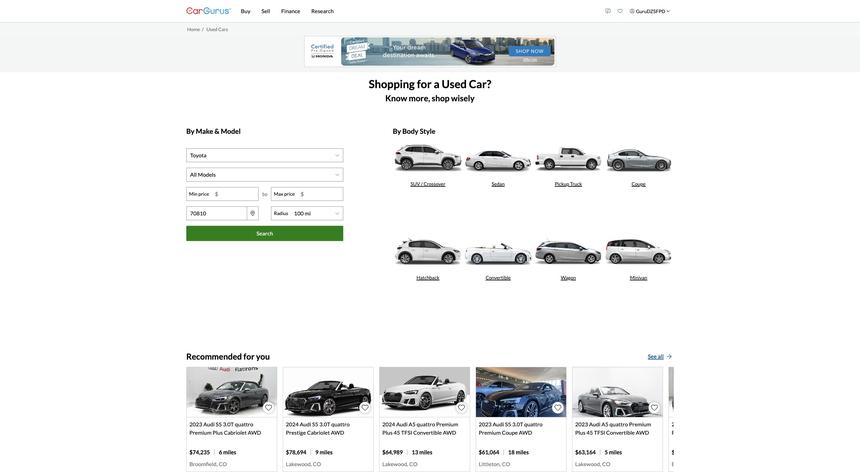 Task type: describe. For each thing, give the bounding box(es) containing it.
sedan
[[492, 181, 505, 187]]

broomfield, co for first "2023 audi s5 3.0t quattro premium plus cabriolet awd" image
[[190, 461, 227, 467]]

miles for 9 miles
[[320, 449, 333, 455]]

lakewood, for $78,694
[[286, 461, 312, 467]]

$74,235
[[190, 449, 210, 455]]

by make & model
[[186, 127, 241, 135]]

9
[[315, 449, 319, 455]]

finance
[[281, 8, 300, 14]]

littleton, co
[[479, 461, 510, 467]]

used inside shopping for a used car? know more, shop wisely
[[442, 77, 467, 90]]

to
[[262, 190, 267, 197]]

shopping
[[369, 77, 415, 90]]

chevron down image inside gurudzsfpd dropdown button
[[667, 9, 670, 13]]

2024 for 2024 audi a5 quattro premium plus 45 tfsi convertible awd
[[382, 421, 395, 427]]

4 3.0t from the left
[[705, 421, 716, 427]]

hatchback link
[[393, 232, 463, 325]]

finance button
[[276, 0, 306, 22]]

convertible body style image
[[463, 232, 533, 271]]

min
[[189, 191, 198, 197]]

recommended
[[186, 351, 242, 361]]

crossover
[[424, 181, 446, 187]]

co for 6
[[219, 461, 227, 467]]

gurudzsfpd menu
[[602, 1, 674, 21]]

coupe link
[[604, 138, 674, 232]]

research button
[[306, 0, 339, 22]]

see
[[648, 353, 657, 360]]

2023 for $61,064
[[479, 421, 492, 427]]

18
[[508, 449, 515, 455]]

tfsi for 2023
[[594, 429, 605, 436]]

coupe inside 2023 audi s5 3.0t quattro premium coupe awd
[[502, 429, 518, 436]]

quattro for first "2023 audi s5 3.0t quattro premium plus cabriolet awd" image
[[235, 421, 253, 427]]

gurudzsfpd menu item
[[627, 1, 674, 21]]

sell button
[[256, 0, 276, 22]]

$63,164
[[575, 449, 596, 455]]

search button
[[186, 226, 343, 241]]

18 miles
[[508, 449, 529, 455]]

know
[[386, 93, 407, 103]]

co for 13
[[409, 461, 418, 467]]

quattro for 2023 audi s5 3.0t quattro premium coupe awd image
[[524, 421, 543, 427]]

$77,020
[[672, 449, 692, 455]]

sedan link
[[463, 138, 533, 232]]

4 s5 from the left
[[698, 421, 704, 427]]

45 for 2024
[[394, 429, 400, 436]]

you
[[256, 351, 270, 361]]

2024 for 2024 audi s5 3.0t quattro prestige cabriolet awd
[[286, 421, 299, 427]]

hatchback body style image
[[393, 232, 463, 271]]

convertible link
[[463, 232, 533, 325]]

prestige
[[286, 429, 306, 436]]

all
[[658, 353, 664, 360]]

premium for first "2023 audi s5 3.0t quattro premium plus cabriolet awd" image
[[190, 429, 212, 436]]

co for 5
[[602, 461, 611, 467]]

0 vertical spatial coupe
[[632, 181, 646, 187]]

wagon link
[[533, 232, 604, 325]]

wagon
[[561, 275, 576, 281]]

miles for 6 miles
[[223, 449, 236, 455]]

audi for $64,989
[[396, 421, 408, 427]]

premium inside 2023 audi a5 quattro premium plus 45 tfsi convertible awd
[[629, 421, 651, 427]]

menu bar containing buy
[[231, 0, 602, 22]]

2024 audi s5 3.0t quattro prestige cabriolet awd
[[286, 421, 350, 436]]

2024 audi a5 quattro premium plus 45 tfsi convertible awd image
[[380, 367, 470, 417]]

radius
[[274, 210, 288, 216]]

for for you
[[244, 351, 255, 361]]

shop
[[432, 93, 450, 103]]

$64,989
[[382, 449, 403, 455]]

hatchback
[[417, 275, 440, 281]]

recommended for you
[[186, 351, 270, 361]]

awd inside 2023 audi s5 3.0t quattro premium coupe awd
[[519, 429, 532, 436]]

premium inside 2024 audi a5 quattro premium plus 45 tfsi convertible awd
[[436, 421, 458, 427]]

1 horizontal spatial convertible
[[486, 275, 511, 281]]

Max price number field
[[297, 187, 343, 200]]

see all
[[648, 353, 664, 360]]

by for by make & model
[[186, 127, 195, 135]]

&
[[215, 127, 220, 135]]

premium for 2023 audi s5 3.0t quattro premium coupe awd image
[[479, 429, 501, 436]]

by for by body style
[[393, 127, 401, 135]]

car?
[[469, 77, 491, 90]]

5
[[605, 449, 608, 455]]

2 chevron down image from the top
[[335, 211, 339, 215]]

audi for $61,064
[[493, 421, 504, 427]]

0 vertical spatial used
[[206, 26, 217, 32]]

miles for 18 miles
[[516, 449, 529, 455]]

premium for 2nd "2023 audi s5 3.0t quattro premium plus cabriolet awd" image from the left
[[672, 429, 694, 436]]

gurudzsfpd button
[[627, 1, 674, 21]]

1 awd from the left
[[248, 429, 261, 436]]

0 horizontal spatial chevron down image
[[335, 172, 339, 177]]

3.0t for 9
[[320, 421, 330, 427]]

for for a
[[417, 77, 432, 90]]

audi for $78,694
[[300, 421, 311, 427]]

2023 audi s5 3.0t quattro premium coupe awd image
[[476, 367, 566, 417]]

model
[[221, 127, 241, 135]]

truck
[[570, 181, 582, 187]]

tfsi for 2024
[[401, 429, 412, 436]]

6 audi from the left
[[686, 421, 697, 427]]

cargurus logo homepage link link
[[186, 1, 231, 21]]

broomfield, for 2nd "2023 audi s5 3.0t quattro premium plus cabriolet awd" image from the left
[[672, 461, 700, 467]]

convertible for 2024 audi a5 quattro premium plus 45 tfsi convertible awd
[[413, 429, 442, 436]]

cabriolet for first "2023 audi s5 3.0t quattro premium plus cabriolet awd" image
[[224, 429, 247, 436]]

buy button
[[235, 0, 256, 22]]

2023 for $63,164
[[575, 421, 588, 427]]

suv / crossover body style image
[[393, 138, 463, 177]]

$61,064
[[479, 449, 499, 455]]

max
[[274, 191, 283, 197]]

3.0t for 18
[[512, 421, 523, 427]]



Task type: vqa. For each thing, say whether or not it's contained in the screenshot.
third chevron down icon from the bottom
yes



Task type: locate. For each thing, give the bounding box(es) containing it.
audi up $63,164
[[589, 421, 601, 427]]

tfsi inside 2023 audi a5 quattro premium plus 45 tfsi convertible awd
[[594, 429, 605, 436]]

broomfield,
[[190, 461, 218, 467], [672, 461, 700, 467]]

2023 audi s5 3.0t quattro premium plus cabriolet awd for first "2023 audi s5 3.0t quattro premium plus cabriolet awd" image
[[190, 421, 261, 436]]

more,
[[409, 93, 430, 103]]

1 horizontal spatial 2023 audi s5 3.0t quattro premium plus cabriolet awd image
[[669, 367, 759, 417]]

45
[[394, 429, 400, 436], [587, 429, 593, 436]]

broomfield, down $77,020 on the bottom
[[672, 461, 700, 467]]

audi
[[203, 421, 215, 427], [300, 421, 311, 427], [396, 421, 408, 427], [493, 421, 504, 427], [589, 421, 601, 427], [686, 421, 697, 427]]

3 plus from the left
[[575, 429, 586, 436]]

2 cabriolet from the left
[[307, 429, 330, 436]]

0 horizontal spatial price
[[198, 191, 209, 197]]

0 vertical spatial for
[[417, 77, 432, 90]]

1 horizontal spatial 45
[[587, 429, 593, 436]]

by body style
[[393, 127, 436, 135]]

3 miles from the left
[[419, 449, 432, 455]]

2023 up "$74,235"
[[190, 421, 202, 427]]

0 horizontal spatial /
[[202, 26, 204, 32]]

1 horizontal spatial by
[[393, 127, 401, 135]]

2023 up '$61,064'
[[479, 421, 492, 427]]

1 vertical spatial chevron down image
[[335, 211, 339, 215]]

1 horizontal spatial for
[[417, 77, 432, 90]]

1 quattro from the left
[[235, 421, 253, 427]]

3 quattro from the left
[[417, 421, 435, 427]]

by left body
[[393, 127, 401, 135]]

convertible down convertible body style image
[[486, 275, 511, 281]]

2 horizontal spatial lakewood, co
[[575, 461, 611, 467]]

a5 for 2023
[[602, 421, 609, 427]]

audi up "$74,235"
[[203, 421, 215, 427]]

45 up $63,164
[[587, 429, 593, 436]]

/
[[202, 26, 204, 32], [421, 181, 423, 187]]

pickup truck body style image
[[533, 138, 604, 177]]

2 miles from the left
[[320, 449, 333, 455]]

wagon body style image
[[533, 232, 604, 271]]

2 horizontal spatial convertible
[[606, 429, 635, 436]]

shopping for a used car? know more, shop wisely
[[369, 77, 491, 103]]

cabriolet for 2nd "2023 audi s5 3.0t quattro premium plus cabriolet awd" image from the left
[[706, 429, 729, 436]]

home link
[[187, 26, 200, 32]]

see all image
[[667, 354, 672, 359]]

menu bar
[[231, 0, 602, 22]]

1 horizontal spatial /
[[421, 181, 423, 187]]

3 awd from the left
[[443, 429, 456, 436]]

miles for 5 miles
[[609, 449, 622, 455]]

lakewood, co for $78,694
[[286, 461, 321, 467]]

1 horizontal spatial chevron down image
[[667, 9, 670, 13]]

2 3.0t from the left
[[320, 421, 330, 427]]

a5 for 2024
[[409, 421, 416, 427]]

for inside shopping for a used car? know more, shop wisely
[[417, 77, 432, 90]]

2 45 from the left
[[587, 429, 593, 436]]

co for 9
[[313, 461, 321, 467]]

a5 inside 2024 audi a5 quattro premium plus 45 tfsi convertible awd
[[409, 421, 416, 427]]

convertible
[[486, 275, 511, 281], [413, 429, 442, 436], [606, 429, 635, 436]]

2024 up prestige
[[286, 421, 299, 427]]

3 lakewood, from the left
[[575, 461, 601, 467]]

2024
[[286, 421, 299, 427], [382, 421, 395, 427]]

s5 inside 2024 audi s5 3.0t quattro prestige cabriolet awd
[[312, 421, 318, 427]]

audi up $77,020 on the bottom
[[686, 421, 697, 427]]

gurudzsfpd
[[636, 8, 666, 14]]

lakewood, co
[[286, 461, 321, 467], [382, 461, 418, 467], [575, 461, 611, 467]]

style
[[420, 127, 436, 135]]

for left you
[[244, 351, 255, 361]]

0 horizontal spatial 2023 audi s5 3.0t quattro premium plus cabriolet awd image
[[187, 367, 277, 417]]

price right min
[[198, 191, 209, 197]]

by
[[186, 127, 195, 135], [393, 127, 401, 135]]

0 horizontal spatial for
[[244, 351, 255, 361]]

quattro
[[235, 421, 253, 427], [331, 421, 350, 427], [417, 421, 435, 427], [524, 421, 543, 427], [610, 421, 628, 427], [717, 421, 736, 427]]

audi up prestige
[[300, 421, 311, 427]]

convertible inside 2024 audi a5 quattro premium plus 45 tfsi convertible awd
[[413, 429, 442, 436]]

awd inside 2024 audi s5 3.0t quattro prestige cabriolet awd
[[331, 429, 344, 436]]

advertisement region
[[304, 36, 556, 67]]

minivan link
[[604, 232, 674, 325]]

0 horizontal spatial a5
[[409, 421, 416, 427]]

broomfield, co
[[190, 461, 227, 467], [672, 461, 709, 467]]

1 horizontal spatial price
[[284, 191, 295, 197]]

audi inside 2023 audi s5 3.0t quattro premium coupe awd
[[493, 421, 504, 427]]

2 2023 audi s5 3.0t quattro premium plus cabriolet awd from the left
[[672, 421, 744, 436]]

chevron down image
[[667, 9, 670, 13], [335, 172, 339, 177]]

2 plus from the left
[[382, 429, 393, 436]]

0 horizontal spatial tfsi
[[401, 429, 412, 436]]

convertible up 13 miles
[[413, 429, 442, 436]]

2023 for $74,235
[[190, 421, 202, 427]]

1 a5 from the left
[[409, 421, 416, 427]]

audi inside 2024 audi a5 quattro premium plus 45 tfsi convertible awd
[[396, 421, 408, 427]]

broomfield, co for 2nd "2023 audi s5 3.0t quattro premium plus cabriolet awd" image from the left
[[672, 461, 709, 467]]

2 s5 from the left
[[312, 421, 318, 427]]

lakewood, down $63,164
[[575, 461, 601, 467]]

3 s5 from the left
[[505, 421, 511, 427]]

5 quattro from the left
[[610, 421, 628, 427]]

audi inside 2023 audi a5 quattro premium plus 45 tfsi convertible awd
[[589, 421, 601, 427]]

price for max price
[[284, 191, 295, 197]]

4 plus from the left
[[695, 429, 705, 436]]

3 lakewood, co from the left
[[575, 461, 611, 467]]

2 2023 audi s5 3.0t quattro premium plus cabriolet awd image from the left
[[669, 367, 759, 417]]

premium inside 2023 audi s5 3.0t quattro premium coupe awd
[[479, 429, 501, 436]]

5 miles from the left
[[609, 449, 622, 455]]

body
[[403, 127, 419, 135]]

pickup truck
[[555, 181, 582, 187]]

chevron down image
[[335, 153, 339, 157], [335, 211, 339, 215]]

for
[[417, 77, 432, 90], [244, 351, 255, 361]]

3 2023 from the left
[[575, 421, 588, 427]]

1 vertical spatial coupe
[[502, 429, 518, 436]]

1 audi from the left
[[203, 421, 215, 427]]

research
[[311, 8, 334, 14]]

0 horizontal spatial convertible
[[413, 429, 442, 436]]

lakewood, co down $63,164
[[575, 461, 611, 467]]

2 by from the left
[[393, 127, 401, 135]]

4 awd from the left
[[519, 429, 532, 436]]

awd inside 2024 audi a5 quattro premium plus 45 tfsi convertible awd
[[443, 429, 456, 436]]

search
[[257, 230, 273, 236]]

buy
[[241, 8, 251, 14]]

lakewood, down $64,989
[[382, 461, 408, 467]]

1 45 from the left
[[394, 429, 400, 436]]

2 audi from the left
[[300, 421, 311, 427]]

miles
[[223, 449, 236, 455], [320, 449, 333, 455], [419, 449, 432, 455], [516, 449, 529, 455], [609, 449, 622, 455]]

Zip Code telephone field
[[186, 206, 247, 220]]

s5 for 9 miles
[[312, 421, 318, 427]]

1 horizontal spatial tfsi
[[594, 429, 605, 436]]

2024 audi s5 3.0t quattro prestige cabriolet awd image
[[283, 367, 373, 417]]

6 co from the left
[[701, 461, 709, 467]]

1 co from the left
[[219, 461, 227, 467]]

45 up $64,989
[[394, 429, 400, 436]]

convertible for 2023 audi a5 quattro premium plus 45 tfsi convertible awd
[[606, 429, 635, 436]]

3.0t inside 2023 audi s5 3.0t quattro premium coupe awd
[[512, 421, 523, 427]]

2023 up $77,020 on the bottom
[[672, 421, 685, 427]]

2023
[[190, 421, 202, 427], [479, 421, 492, 427], [575, 421, 588, 427], [672, 421, 685, 427]]

0 horizontal spatial coupe
[[502, 429, 518, 436]]

1 vertical spatial chevron down image
[[335, 172, 339, 177]]

1 miles from the left
[[223, 449, 236, 455]]

minivan
[[630, 275, 647, 281]]

coupe body style image
[[604, 138, 674, 177]]

1 vertical spatial used
[[442, 77, 467, 90]]

2 a5 from the left
[[602, 421, 609, 427]]

broomfield, down "$74,235"
[[190, 461, 218, 467]]

2023 inside 2023 audi a5 quattro premium plus 45 tfsi convertible awd
[[575, 421, 588, 427]]

1 s5 from the left
[[216, 421, 222, 427]]

/ for home
[[202, 26, 204, 32]]

co for 18
[[502, 461, 510, 467]]

lakewood, for $63,164
[[575, 461, 601, 467]]

6 miles
[[219, 449, 236, 455]]

13
[[412, 449, 418, 455]]

audi for $74,235
[[203, 421, 215, 427]]

lakewood, co down $78,694
[[286, 461, 321, 467]]

max price
[[274, 191, 295, 197]]

add a car review image
[[606, 9, 611, 13]]

audi up '$61,064'
[[493, 421, 504, 427]]

audi up $64,989
[[396, 421, 408, 427]]

user icon image
[[630, 9, 635, 13]]

6 quattro from the left
[[717, 421, 736, 427]]

0 horizontal spatial 2023 audi s5 3.0t quattro premium plus cabriolet awd
[[190, 421, 261, 436]]

1 vertical spatial for
[[244, 351, 255, 361]]

a
[[434, 77, 440, 90]]

1 vertical spatial /
[[421, 181, 423, 187]]

miles for 13 miles
[[419, 449, 432, 455]]

5 co from the left
[[602, 461, 611, 467]]

5 audi from the left
[[589, 421, 601, 427]]

quattro for 2nd "2023 audi s5 3.0t quattro premium plus cabriolet awd" image from the left
[[717, 421, 736, 427]]

1 broomfield, co from the left
[[190, 461, 227, 467]]

lakewood, co for $64,989
[[382, 461, 418, 467]]

4 quattro from the left
[[524, 421, 543, 427]]

a5
[[409, 421, 416, 427], [602, 421, 609, 427]]

plus inside 2024 audi a5 quattro premium plus 45 tfsi convertible awd
[[382, 429, 393, 436]]

miles right 6
[[223, 449, 236, 455]]

find my location image
[[251, 210, 255, 216]]

suv / crossover
[[411, 181, 446, 187]]

cabriolet
[[224, 429, 247, 436], [307, 429, 330, 436], [706, 429, 729, 436]]

0 horizontal spatial broomfield,
[[190, 461, 218, 467]]

audi inside 2024 audi s5 3.0t quattro prestige cabriolet awd
[[300, 421, 311, 427]]

/ right home link
[[202, 26, 204, 32]]

2 tfsi from the left
[[594, 429, 605, 436]]

broomfield, for first "2023 audi s5 3.0t quattro premium plus cabriolet awd" image
[[190, 461, 218, 467]]

s5 inside 2023 audi s5 3.0t quattro premium coupe awd
[[505, 421, 511, 427]]

plus
[[213, 429, 223, 436], [382, 429, 393, 436], [575, 429, 586, 436], [695, 429, 705, 436]]

awd inside 2023 audi a5 quattro premium plus 45 tfsi convertible awd
[[636, 429, 649, 436]]

sedan body style image
[[463, 138, 533, 177]]

2023 audi a5 quattro premium plus 45 tfsi convertible awd image
[[573, 367, 663, 417]]

lakewood, down $78,694
[[286, 461, 312, 467]]

pickup truck link
[[533, 138, 604, 232]]

1 2024 from the left
[[286, 421, 299, 427]]

suv
[[411, 181, 420, 187]]

2 co from the left
[[313, 461, 321, 467]]

0 vertical spatial chevron down image
[[667, 9, 670, 13]]

co
[[219, 461, 227, 467], [313, 461, 321, 467], [409, 461, 418, 467], [502, 461, 510, 467], [602, 461, 611, 467], [701, 461, 709, 467]]

tfsi up the 5
[[594, 429, 605, 436]]

1 chevron down image from the top
[[335, 153, 339, 157]]

plus inside 2023 audi a5 quattro premium plus 45 tfsi convertible awd
[[575, 429, 586, 436]]

6 awd from the left
[[730, 429, 744, 436]]

1 2023 audi s5 3.0t quattro premium plus cabriolet awd from the left
[[190, 421, 261, 436]]

45 for 2023
[[587, 429, 593, 436]]

2 broomfield, from the left
[[672, 461, 700, 467]]

/ right suv
[[421, 181, 423, 187]]

4 miles from the left
[[516, 449, 529, 455]]

3 3.0t from the left
[[512, 421, 523, 427]]

2023 up $63,164
[[575, 421, 588, 427]]

1 broomfield, from the left
[[190, 461, 218, 467]]

45 inside 2024 audi a5 quattro premium plus 45 tfsi convertible awd
[[394, 429, 400, 436]]

1 2023 audi s5 3.0t quattro premium plus cabriolet awd image from the left
[[187, 367, 277, 417]]

1 price from the left
[[198, 191, 209, 197]]

0 horizontal spatial 45
[[394, 429, 400, 436]]

price for min price
[[198, 191, 209, 197]]

miles right 18
[[516, 449, 529, 455]]

broomfield, co down $77,020 on the bottom
[[672, 461, 709, 467]]

4 audi from the left
[[493, 421, 504, 427]]

2 broomfield, co from the left
[[672, 461, 709, 467]]

2 2024 from the left
[[382, 421, 395, 427]]

coupe up 18
[[502, 429, 518, 436]]

convertible inside 2023 audi a5 quattro premium plus 45 tfsi convertible awd
[[606, 429, 635, 436]]

a5 up the 5
[[602, 421, 609, 427]]

2023 audi s5 3.0t quattro premium plus cabriolet awd image
[[187, 367, 277, 417], [669, 367, 759, 417]]

1 horizontal spatial used
[[442, 77, 467, 90]]

a5 inside 2023 audi a5 quattro premium plus 45 tfsi convertible awd
[[602, 421, 609, 427]]

0 horizontal spatial broomfield, co
[[190, 461, 227, 467]]

a5 up 13 at the left of the page
[[409, 421, 416, 427]]

1 tfsi from the left
[[401, 429, 412, 436]]

cabriolet inside 2024 audi s5 3.0t quattro prestige cabriolet awd
[[307, 429, 330, 436]]

for left a
[[417, 77, 432, 90]]

pickup
[[555, 181, 569, 187]]

3.0t inside 2024 audi s5 3.0t quattro prestige cabriolet awd
[[320, 421, 330, 427]]

3.0t
[[223, 421, 234, 427], [320, 421, 330, 427], [512, 421, 523, 427], [705, 421, 716, 427]]

2 horizontal spatial lakewood,
[[575, 461, 601, 467]]

2024 up $64,989
[[382, 421, 395, 427]]

audi for $63,164
[[589, 421, 601, 427]]

1 horizontal spatial 2023 audi s5 3.0t quattro premium plus cabriolet awd
[[672, 421, 744, 436]]

suv / crossover link
[[393, 138, 463, 232]]

1 3.0t from the left
[[223, 421, 234, 427]]

9 miles
[[315, 449, 333, 455]]

1 horizontal spatial coupe
[[632, 181, 646, 187]]

3.0t for 6
[[223, 421, 234, 427]]

Min price number field
[[212, 187, 258, 200]]

quattro inside 2024 audi s5 3.0t quattro prestige cabriolet awd
[[331, 421, 350, 427]]

used up wisely on the right top of the page
[[442, 77, 467, 90]]

1 plus from the left
[[213, 429, 223, 436]]

chevron down image up max price number field
[[335, 172, 339, 177]]

2024 inside 2024 audi a5 quattro premium plus 45 tfsi convertible awd
[[382, 421, 395, 427]]

awd
[[248, 429, 261, 436], [331, 429, 344, 436], [443, 429, 456, 436], [519, 429, 532, 436], [636, 429, 649, 436], [730, 429, 744, 436]]

by left make at top
[[186, 127, 195, 135]]

cargurus logo homepage link image
[[186, 1, 231, 21]]

coupe
[[632, 181, 646, 187], [502, 429, 518, 436]]

5 awd from the left
[[636, 429, 649, 436]]

2024 inside 2024 audi s5 3.0t quattro prestige cabriolet awd
[[286, 421, 299, 427]]

chevron down image right gurudzsfpd
[[667, 9, 670, 13]]

wisely
[[451, 93, 475, 103]]

3 audi from the left
[[396, 421, 408, 427]]

45 inside 2023 audi a5 quattro premium plus 45 tfsi convertible awd
[[587, 429, 593, 436]]

0 vertical spatial /
[[202, 26, 204, 32]]

2 quattro from the left
[[331, 421, 350, 427]]

$78,694
[[286, 449, 306, 455]]

miles right 9 in the left of the page
[[320, 449, 333, 455]]

minivan body style image
[[604, 232, 674, 271]]

broomfield, co down "$74,235"
[[190, 461, 227, 467]]

2 lakewood, from the left
[[382, 461, 408, 467]]

1 horizontal spatial cabriolet
[[307, 429, 330, 436]]

13 miles
[[412, 449, 432, 455]]

s5 for 6 miles
[[216, 421, 222, 427]]

tfsi
[[401, 429, 412, 436], [594, 429, 605, 436]]

tfsi up 13 at the left of the page
[[401, 429, 412, 436]]

5 miles
[[605, 449, 622, 455]]

lakewood, for $64,989
[[382, 461, 408, 467]]

saved cars image
[[618, 9, 623, 13]]

/ for suv
[[421, 181, 423, 187]]

2 price from the left
[[284, 191, 295, 197]]

home / used cars
[[187, 26, 228, 32]]

lakewood, co down $64,989
[[382, 461, 418, 467]]

2 lakewood, co from the left
[[382, 461, 418, 467]]

1 horizontal spatial 2024
[[382, 421, 395, 427]]

home
[[187, 26, 200, 32]]

quattro inside 2024 audi a5 quattro premium plus 45 tfsi convertible awd
[[417, 421, 435, 427]]

2023 audi s5 3.0t quattro premium plus cabriolet awd for 2nd "2023 audi s5 3.0t quattro premium plus cabriolet awd" image from the left
[[672, 421, 744, 436]]

1 horizontal spatial a5
[[602, 421, 609, 427]]

used
[[206, 26, 217, 32], [442, 77, 467, 90]]

1 horizontal spatial broomfield, co
[[672, 461, 709, 467]]

cars
[[218, 26, 228, 32]]

1 horizontal spatial lakewood, co
[[382, 461, 418, 467]]

used left cars
[[206, 26, 217, 32]]

price
[[198, 191, 209, 197], [284, 191, 295, 197]]

0 vertical spatial chevron down image
[[335, 153, 339, 157]]

2024 audi a5 quattro premium plus 45 tfsi convertible awd
[[382, 421, 458, 436]]

2 horizontal spatial cabriolet
[[706, 429, 729, 436]]

sell
[[262, 8, 270, 14]]

quattro inside 2023 audi a5 quattro premium plus 45 tfsi convertible awd
[[610, 421, 628, 427]]

price right max at the left top of page
[[284, 191, 295, 197]]

convertible up 5 miles
[[606, 429, 635, 436]]

2023 audi a5 quattro premium plus 45 tfsi convertible awd
[[575, 421, 651, 436]]

quattro for 2024 audi s5 3.0t quattro prestige cabriolet awd image
[[331, 421, 350, 427]]

1 2023 from the left
[[190, 421, 202, 427]]

miles right the 5
[[609, 449, 622, 455]]

2023 audi s5 3.0t quattro premium coupe awd
[[479, 421, 543, 436]]

4 2023 from the left
[[672, 421, 685, 427]]

2 2023 from the left
[[479, 421, 492, 427]]

quattro inside 2023 audi s5 3.0t quattro premium coupe awd
[[524, 421, 543, 427]]

lakewood,
[[286, 461, 312, 467], [382, 461, 408, 467], [575, 461, 601, 467]]

1 horizontal spatial broomfield,
[[672, 461, 700, 467]]

tfsi inside 2024 audi a5 quattro premium plus 45 tfsi convertible awd
[[401, 429, 412, 436]]

coupe down coupe body style image on the right top of page
[[632, 181, 646, 187]]

1 cabriolet from the left
[[224, 429, 247, 436]]

lakewood, co for $63,164
[[575, 461, 611, 467]]

1 lakewood, from the left
[[286, 461, 312, 467]]

1 horizontal spatial lakewood,
[[382, 461, 408, 467]]

s5 for 18 miles
[[505, 421, 511, 427]]

miles right 13 at the left of the page
[[419, 449, 432, 455]]

0 horizontal spatial used
[[206, 26, 217, 32]]

2023 inside 2023 audi s5 3.0t quattro premium coupe awd
[[479, 421, 492, 427]]

0 horizontal spatial cabriolet
[[224, 429, 247, 436]]

see all link
[[646, 352, 674, 361]]

3 co from the left
[[409, 461, 418, 467]]

1 lakewood, co from the left
[[286, 461, 321, 467]]

min price
[[189, 191, 209, 197]]

premium
[[436, 421, 458, 427], [629, 421, 651, 427], [190, 429, 212, 436], [479, 429, 501, 436], [672, 429, 694, 436]]

0 horizontal spatial lakewood,
[[286, 461, 312, 467]]

make
[[196, 127, 213, 135]]

0 horizontal spatial lakewood, co
[[286, 461, 321, 467]]

6
[[219, 449, 222, 455]]

0 horizontal spatial 2024
[[286, 421, 299, 427]]

2 awd from the left
[[331, 429, 344, 436]]

3 cabriolet from the left
[[706, 429, 729, 436]]

0 horizontal spatial by
[[186, 127, 195, 135]]

4 co from the left
[[502, 461, 510, 467]]

1 by from the left
[[186, 127, 195, 135]]

littleton,
[[479, 461, 501, 467]]



